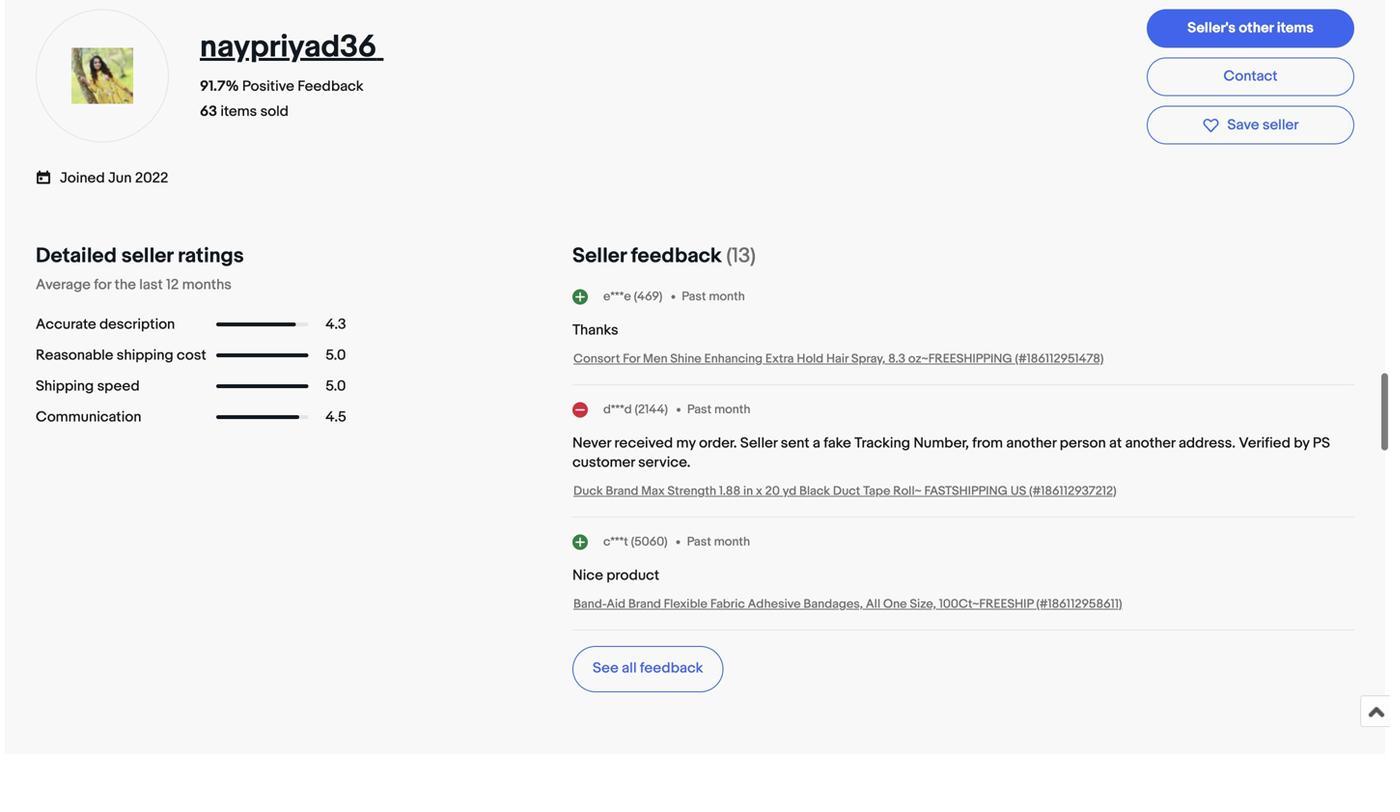 Task type: describe. For each thing, give the bounding box(es) containing it.
product
[[607, 567, 660, 584]]

x
[[756, 484, 763, 499]]

spray,
[[852, 352, 886, 366]]

all
[[622, 660, 637, 677]]

communication
[[36, 408, 141, 426]]

naypriyad36 link
[[200, 28, 384, 66]]

past month for thanks
[[682, 289, 745, 304]]

save seller button
[[1147, 106, 1355, 144]]

shipping speed
[[36, 378, 140, 395]]

hair
[[827, 352, 849, 366]]

1 horizontal spatial items
[[1277, 19, 1314, 37]]

1 another from the left
[[1007, 435, 1057, 452]]

aid
[[607, 597, 626, 612]]

c***t (5060)
[[604, 534, 668, 549]]

bandages,
[[804, 597, 863, 612]]

contact
[[1224, 68, 1278, 85]]

detailed
[[36, 243, 117, 268]]

0 horizontal spatial seller
[[573, 243, 627, 268]]

duck brand max strength 1.88 in x 20 yd black duct tape roll~ fastshipping us (#186112937212) link
[[574, 484, 1117, 499]]

see all feedback link
[[573, 646, 724, 692]]

accurate
[[36, 316, 96, 333]]

8.3
[[888, 352, 906, 366]]

at
[[1110, 435, 1122, 452]]

past for nice product
[[687, 534, 711, 549]]

naypriyad36 image
[[71, 48, 133, 104]]

accurate description
[[36, 316, 175, 333]]

for
[[623, 352, 640, 366]]

naypriyad36
[[200, 28, 377, 66]]

2022
[[135, 170, 168, 187]]

address.
[[1179, 435, 1236, 452]]

band-
[[574, 597, 607, 612]]

63
[[200, 103, 217, 120]]

past month for nice product
[[687, 534, 750, 549]]

max
[[641, 484, 665, 499]]

save seller
[[1228, 116, 1299, 134]]

one
[[884, 597, 907, 612]]

seller for detailed
[[121, 243, 173, 268]]

100ct~freeship
[[939, 597, 1034, 612]]

(#186112951478)
[[1015, 352, 1104, 366]]

seller inside "never received my order. seller sent a fake tracking number, from another person at another address. verified by ps customer service."
[[740, 435, 778, 452]]

12
[[166, 276, 179, 294]]

sent
[[781, 435, 810, 452]]

save
[[1228, 116, 1260, 134]]

seller's other items link
[[1147, 9, 1355, 48]]

band-aid brand flexible fabric adhesive bandages, all one size, 100ct~freeship (#186112958611) link
[[574, 597, 1123, 612]]

contact link
[[1147, 57, 1355, 96]]

20
[[765, 484, 780, 499]]

month for thanks
[[709, 289, 745, 304]]

1 vertical spatial feedback
[[640, 660, 703, 677]]

oz~freeshipping
[[909, 352, 1013, 366]]

tape
[[863, 484, 891, 499]]

a
[[813, 435, 821, 452]]

5.0 for reasonable shipping cost
[[326, 347, 346, 364]]

size,
[[910, 597, 937, 612]]

consort for men shine enhancing extra hold hair spray, 8.3 oz~freeshipping (#186112951478)
[[574, 352, 1104, 366]]

yd
[[783, 484, 797, 499]]

detailed seller ratings
[[36, 243, 244, 268]]

seller feedback (13)
[[573, 243, 756, 268]]

band-aid brand flexible fabric adhesive bandages, all one size, 100ct~freeship (#186112958611)
[[574, 597, 1123, 612]]

duck brand max strength 1.88 in x 20 yd black duct tape roll~ fastshipping us (#186112937212)
[[574, 484, 1117, 499]]

enhancing
[[705, 352, 763, 366]]

positive
[[242, 78, 294, 95]]

shipping
[[117, 347, 174, 364]]

see
[[593, 660, 619, 677]]

us
[[1011, 484, 1027, 499]]

men
[[643, 352, 668, 366]]

consort
[[574, 352, 620, 366]]

average
[[36, 276, 91, 294]]

nice
[[573, 567, 603, 584]]

e***e (469)
[[604, 289, 663, 304]]

text__icon wrapper image
[[36, 168, 60, 185]]

month for never received my order. seller sent a fake tracking number, from another person at another address. verified by ps customer service.
[[715, 402, 751, 417]]

never received my order. seller sent a fake tracking number, from another person at another address. verified by ps customer service.
[[573, 435, 1331, 471]]

the
[[115, 276, 136, 294]]

fabric
[[711, 597, 745, 612]]

thanks
[[573, 322, 619, 339]]

joined jun 2022
[[60, 170, 168, 187]]

past for never received my order. seller sent a fake tracking number, from another person at another address. verified by ps customer service.
[[687, 402, 712, 417]]



Task type: vqa. For each thing, say whether or not it's contained in the screenshot.
Russian
no



Task type: locate. For each thing, give the bounding box(es) containing it.
average for the last 12 months
[[36, 276, 232, 294]]

1 horizontal spatial another
[[1126, 435, 1176, 452]]

shine
[[671, 352, 702, 366]]

brand
[[606, 484, 639, 499], [629, 597, 661, 612]]

received
[[615, 435, 673, 452]]

past
[[682, 289, 706, 304], [687, 402, 712, 417], [687, 534, 711, 549]]

1 horizontal spatial seller
[[1263, 116, 1299, 134]]

items right 63
[[221, 103, 257, 120]]

month for nice product
[[714, 534, 750, 549]]

4.5
[[326, 408, 346, 426]]

past month down 1.88
[[687, 534, 750, 549]]

seller
[[1263, 116, 1299, 134], [121, 243, 173, 268]]

seller's
[[1188, 19, 1236, 37]]

d***d (2144)
[[604, 402, 668, 417]]

flexible
[[664, 597, 708, 612]]

speed
[[97, 378, 140, 395]]

months
[[182, 276, 232, 294]]

seller
[[573, 243, 627, 268], [740, 435, 778, 452]]

sold
[[260, 103, 289, 120]]

month up order.
[[715, 402, 751, 417]]

2 another from the left
[[1126, 435, 1176, 452]]

0 horizontal spatial another
[[1007, 435, 1057, 452]]

customer
[[573, 454, 635, 471]]

past right "(469)"
[[682, 289, 706, 304]]

month down 1.88
[[714, 534, 750, 549]]

5.0 down 4.3
[[326, 347, 346, 364]]

duct
[[833, 484, 861, 499]]

1 vertical spatial past month
[[687, 402, 751, 417]]

for
[[94, 276, 111, 294]]

in
[[744, 484, 753, 499]]

joined
[[60, 170, 105, 187]]

ps
[[1313, 435, 1331, 452]]

order.
[[699, 435, 737, 452]]

5.0
[[326, 347, 346, 364], [326, 378, 346, 395]]

feedback right all in the left bottom of the page
[[640, 660, 703, 677]]

fake
[[824, 435, 852, 452]]

items right other
[[1277, 19, 1314, 37]]

all
[[866, 597, 881, 612]]

1 vertical spatial past
[[687, 402, 712, 417]]

feedback up "(469)"
[[631, 243, 722, 268]]

another
[[1007, 435, 1057, 452], [1126, 435, 1176, 452]]

another right at at the right bottom of page
[[1126, 435, 1176, 452]]

2 5.0 from the top
[[326, 378, 346, 395]]

another right from
[[1007, 435, 1057, 452]]

from
[[973, 435, 1003, 452]]

adhesive
[[748, 597, 801, 612]]

1 vertical spatial seller
[[740, 435, 778, 452]]

0 vertical spatial month
[[709, 289, 745, 304]]

past month down (13)
[[682, 289, 745, 304]]

1.88
[[719, 484, 741, 499]]

cost
[[177, 347, 206, 364]]

fastshipping
[[925, 484, 1008, 499]]

(#186112958611)
[[1037, 597, 1123, 612]]

past right (5060)
[[687, 534, 711, 549]]

seller inside save seller button
[[1263, 116, 1299, 134]]

0 horizontal spatial items
[[221, 103, 257, 120]]

4.3
[[326, 316, 346, 333]]

e***e
[[604, 289, 631, 304]]

person
[[1060, 435, 1106, 452]]

never
[[573, 435, 611, 452]]

seller left sent
[[740, 435, 778, 452]]

0 vertical spatial seller
[[573, 243, 627, 268]]

(469)
[[634, 289, 663, 304]]

consort for men shine enhancing extra hold hair spray, 8.3 oz~freeshipping (#186112951478) link
[[574, 352, 1104, 366]]

0 vertical spatial 5.0
[[326, 347, 346, 364]]

d***d
[[604, 402, 632, 417]]

5.0 for shipping speed
[[326, 378, 346, 395]]

(2144)
[[635, 402, 668, 417]]

5.0 up 4.5
[[326, 378, 346, 395]]

past up my
[[687, 402, 712, 417]]

black
[[800, 484, 830, 499]]

0 vertical spatial past month
[[682, 289, 745, 304]]

ratings
[[178, 243, 244, 268]]

past month for never received my order. seller sent a fake tracking number, from another person at another address. verified by ps customer service.
[[687, 402, 751, 417]]

jun
[[108, 170, 132, 187]]

0 horizontal spatial seller
[[121, 243, 173, 268]]

reasonable shipping cost
[[36, 347, 206, 364]]

0 vertical spatial past
[[682, 289, 706, 304]]

month
[[709, 289, 745, 304], [715, 402, 751, 417], [714, 534, 750, 549]]

1 vertical spatial month
[[715, 402, 751, 417]]

1 vertical spatial brand
[[629, 597, 661, 612]]

0 vertical spatial brand
[[606, 484, 639, 499]]

service.
[[638, 454, 691, 471]]

items inside 91.7% positive feedback 63 items sold
[[221, 103, 257, 120]]

2 vertical spatial past month
[[687, 534, 750, 549]]

seller right save
[[1263, 116, 1299, 134]]

1 vertical spatial items
[[221, 103, 257, 120]]

strength
[[668, 484, 717, 499]]

feedback
[[298, 78, 364, 95]]

reasonable
[[36, 347, 113, 364]]

duck
[[574, 484, 603, 499]]

91.7%
[[200, 78, 239, 95]]

91.7% positive feedback 63 items sold
[[200, 78, 364, 120]]

seller up e***e
[[573, 243, 627, 268]]

1 vertical spatial 5.0
[[326, 378, 346, 395]]

past for thanks
[[682, 289, 706, 304]]

2 vertical spatial past
[[687, 534, 711, 549]]

seller up last
[[121, 243, 173, 268]]

see all feedback
[[593, 660, 703, 677]]

1 horizontal spatial seller
[[740, 435, 778, 452]]

0 vertical spatial seller
[[1263, 116, 1299, 134]]

brand right the aid at the bottom
[[629, 597, 661, 612]]

last
[[139, 276, 163, 294]]

seller for save
[[1263, 116, 1299, 134]]

past month
[[682, 289, 745, 304], [687, 402, 751, 417], [687, 534, 750, 549]]

hold
[[797, 352, 824, 366]]

number,
[[914, 435, 969, 452]]

(13)
[[727, 243, 756, 268]]

0 vertical spatial feedback
[[631, 243, 722, 268]]

brand left max at the bottom left of page
[[606, 484, 639, 499]]

(#186112937212)
[[1030, 484, 1117, 499]]

verified
[[1239, 435, 1291, 452]]

my
[[677, 435, 696, 452]]

1 vertical spatial seller
[[121, 243, 173, 268]]

feedback
[[631, 243, 722, 268], [640, 660, 703, 677]]

roll~
[[894, 484, 922, 499]]

seller's other items
[[1188, 19, 1314, 37]]

2 vertical spatial month
[[714, 534, 750, 549]]

month down (13)
[[709, 289, 745, 304]]

past month up order.
[[687, 402, 751, 417]]

0 vertical spatial items
[[1277, 19, 1314, 37]]

extra
[[766, 352, 794, 366]]

1 5.0 from the top
[[326, 347, 346, 364]]

nice product
[[573, 567, 660, 584]]



